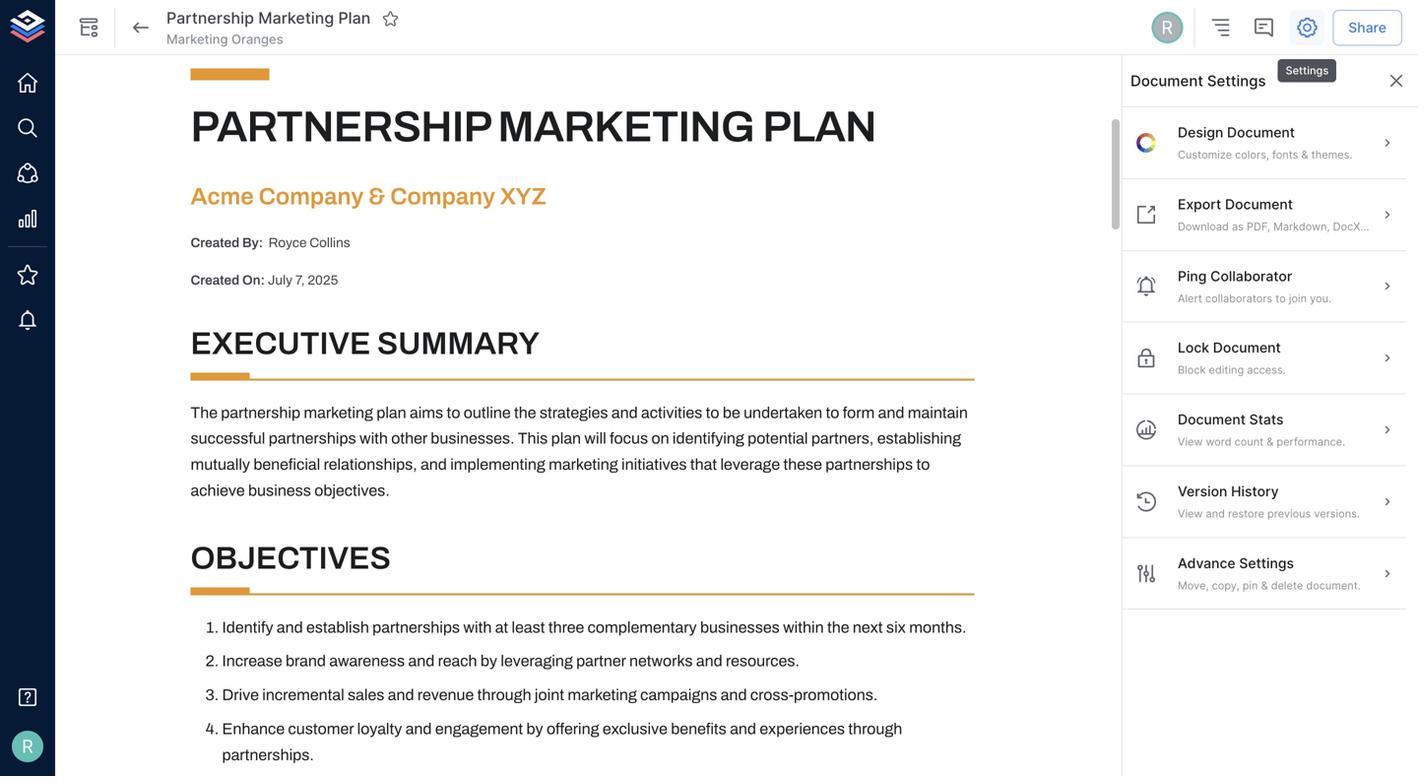 Task type: vqa. For each thing, say whether or not it's contained in the screenshot.


Task type: describe. For each thing, give the bounding box(es) containing it.
previous
[[1267, 507, 1311, 520]]

that
[[690, 456, 717, 473]]

and up focus
[[611, 404, 638, 421]]

identify
[[222, 619, 273, 636]]

document for export document
[[1225, 196, 1293, 213]]

be
[[723, 404, 740, 421]]

successful
[[191, 430, 265, 447]]

to right aims on the bottom of the page
[[447, 404, 460, 421]]

exclusive
[[603, 720, 668, 738]]

businesses.
[[431, 430, 515, 447]]

royce
[[268, 235, 307, 250]]

block
[[1178, 364, 1206, 376]]

0 vertical spatial through
[[477, 686, 531, 704]]

advance settings move, copy, pin & delete document.
[[1178, 555, 1361, 592]]

cross-
[[750, 686, 794, 704]]

partnerships.
[[222, 746, 314, 764]]

editing
[[1209, 364, 1244, 376]]

0 horizontal spatial plan
[[376, 404, 406, 421]]

& for advance settings
[[1261, 579, 1268, 592]]

enhance
[[222, 720, 285, 738]]

six
[[886, 619, 906, 636]]

document inside document stats view word count & performance.
[[1178, 411, 1246, 428]]

and right form
[[878, 404, 904, 421]]

and up the brand
[[277, 619, 303, 636]]

customize
[[1178, 148, 1232, 161]]

1 company from the left
[[259, 184, 364, 209]]

markdown,
[[1273, 220, 1330, 233]]

beneficial
[[253, 456, 320, 473]]

2 company from the left
[[390, 184, 495, 209]]

partnership
[[191, 103, 490, 150]]

acme
[[191, 184, 254, 209]]

july
[[268, 273, 292, 287]]

word
[[1206, 435, 1231, 448]]

share button
[[1333, 10, 1402, 46]]

with inside 'the partnership marketing plan aims to outline the strategies and activities to be undertaken to form and maintain successful partnerships with other businesses. this plan will focus on identifying potential partners, establishing mutually beneficial relationships, and implementing marketing initiatives that leverage these partnerships to achieve business objectives.'
[[359, 430, 388, 447]]

benefits
[[671, 720, 727, 738]]

1 vertical spatial the
[[827, 619, 849, 636]]

three
[[548, 619, 584, 636]]

acme company & company xyz
[[191, 184, 546, 209]]

settings image
[[1295, 16, 1319, 39]]

business
[[248, 482, 311, 499]]

document up "design"
[[1131, 72, 1203, 90]]

collaborators
[[1205, 292, 1272, 305]]

2025
[[308, 273, 338, 287]]

partnership marketing plan
[[191, 103, 876, 150]]

colors,
[[1235, 148, 1269, 161]]

summary
[[377, 326, 540, 360]]

version history view and restore previous versions.
[[1178, 483, 1360, 520]]

and up campaigns
[[696, 653, 722, 670]]

at
[[495, 619, 508, 636]]

and left reach
[[408, 653, 435, 670]]

settings tooltip
[[1276, 45, 1339, 84]]

incremental
[[262, 686, 344, 704]]

increase brand awareness and reach by leveraging partner networks and resources.
[[222, 653, 800, 670]]

show wiki image
[[77, 16, 100, 39]]

0 vertical spatial r button
[[1148, 9, 1186, 46]]

1 vertical spatial marketing
[[549, 456, 618, 473]]

joint
[[535, 686, 564, 704]]

partnership
[[221, 404, 300, 421]]

the inside 'the partnership marketing plan aims to outline the strategies and activities to be undertaken to form and maintain successful partnerships with other businesses. this plan will focus on identifying potential partners, establishing mutually beneficial relationships, and implementing marketing initiatives that leverage these partnerships to achieve business objectives.'
[[514, 404, 536, 421]]

1 horizontal spatial partnerships
[[372, 619, 460, 636]]

settings for document settings
[[1207, 72, 1266, 90]]

0 horizontal spatial r button
[[6, 725, 49, 768]]

through inside enhance customer loyalty and engagement by offering exclusive benefits and experiences through partnerships.
[[848, 720, 902, 738]]

xyz
[[500, 184, 546, 209]]

access.
[[1247, 364, 1286, 376]]

marketing oranges
[[166, 31, 283, 47]]

customer
[[288, 720, 354, 738]]

resources.
[[726, 653, 800, 670]]

networks
[[629, 653, 693, 670]]

offering
[[546, 720, 599, 738]]

to down establishing
[[916, 456, 930, 473]]

aims
[[410, 404, 443, 421]]

loyalty
[[357, 720, 402, 738]]

initiatives
[[621, 456, 687, 473]]

partnership
[[166, 9, 254, 28]]

favorite image
[[381, 10, 399, 27]]

to inside ping collaborator alert collaborators to join you.
[[1276, 292, 1286, 305]]

experiences
[[760, 720, 845, 738]]

next
[[853, 619, 883, 636]]

lock document block editing access.
[[1178, 339, 1286, 376]]

potential
[[748, 430, 808, 447]]

copy,
[[1212, 579, 1239, 592]]

these
[[783, 456, 822, 473]]

table of contents image
[[1209, 16, 1232, 39]]

version
[[1178, 483, 1227, 500]]

and right loyalty
[[405, 720, 432, 738]]

and left cross-
[[721, 686, 747, 704]]

as
[[1232, 220, 1244, 233]]

you.
[[1310, 292, 1331, 305]]

restore
[[1228, 507, 1264, 520]]

sales
[[348, 686, 384, 704]]

collins
[[309, 235, 350, 250]]

collaborator
[[1210, 268, 1292, 284]]

1 horizontal spatial plan
[[551, 430, 581, 447]]

ping collaborator alert collaborators to join you.
[[1178, 268, 1331, 305]]



Task type: locate. For each thing, give the bounding box(es) containing it.
2 view from the top
[[1178, 507, 1203, 520]]

through
[[477, 686, 531, 704], [848, 720, 902, 738]]

pin
[[1243, 579, 1258, 592]]

businesses
[[700, 619, 780, 636]]

and right sales
[[388, 686, 414, 704]]

1 horizontal spatial r
[[1161, 17, 1173, 38]]

drive
[[222, 686, 259, 704]]

by for reach
[[480, 653, 497, 670]]

pdf,
[[1247, 220, 1270, 233]]

& inside design document customize colors, fonts & themes.
[[1301, 148, 1308, 161]]

and right benefits
[[730, 720, 756, 738]]

design document customize colors, fonts & themes.
[[1178, 124, 1352, 161]]

design
[[1178, 124, 1223, 141]]

company left xyz
[[390, 184, 495, 209]]

go back image
[[129, 16, 153, 39]]

identify and establish partnerships with at least three complementary businesses within the next six months.
[[222, 619, 967, 636]]

1 vertical spatial with
[[463, 619, 492, 636]]

with left at
[[463, 619, 492, 636]]

the partnership marketing plan aims to outline the strategies and activities to be undertaken to form and maintain successful partnerships with other businesses. this plan will focus on identifying potential partners, establishing mutually beneficial relationships, and implementing marketing initiatives that leverage these partnerships to achieve business objectives.
[[191, 404, 971, 499]]

settings inside the advance settings move, copy, pin & delete document.
[[1239, 555, 1294, 572]]

maintain
[[908, 404, 968, 421]]

1 vertical spatial r button
[[6, 725, 49, 768]]

by inside enhance customer loyalty and engagement by offering exclusive benefits and experiences through partnerships.
[[526, 720, 543, 738]]

partner
[[576, 653, 626, 670]]

partners,
[[811, 430, 874, 447]]

by
[[480, 653, 497, 670], [526, 720, 543, 738]]

partnerships up reach
[[372, 619, 460, 636]]

0 vertical spatial marketing
[[304, 404, 373, 421]]

0 horizontal spatial by
[[480, 653, 497, 670]]

view down version
[[1178, 507, 1203, 520]]

the left next
[[827, 619, 849, 636]]

document settings
[[1131, 72, 1266, 90]]

docx...
[[1333, 220, 1369, 233]]

engagement
[[435, 720, 523, 738]]

1 vertical spatial r
[[22, 735, 33, 757]]

marketing
[[258, 9, 334, 28], [166, 31, 228, 47]]

marketing down will on the bottom of page
[[549, 456, 618, 473]]

marketing
[[498, 103, 755, 150]]

settings down settings icon in the top of the page
[[1286, 64, 1329, 77]]

by right reach
[[480, 653, 497, 670]]

marketing up the 'oranges'
[[258, 9, 334, 28]]

document for design document
[[1227, 124, 1295, 141]]

campaigns
[[640, 686, 717, 704]]

view left word
[[1178, 435, 1203, 448]]

implementing
[[450, 456, 545, 473]]

0 horizontal spatial company
[[259, 184, 364, 209]]

1 vertical spatial partnerships
[[825, 456, 913, 473]]

fonts
[[1272, 148, 1298, 161]]

form
[[843, 404, 875, 421]]

brand
[[286, 653, 326, 670]]

move,
[[1178, 579, 1209, 592]]

document.
[[1306, 579, 1361, 592]]

and
[[611, 404, 638, 421], [878, 404, 904, 421], [421, 456, 447, 473], [1206, 507, 1225, 520], [277, 619, 303, 636], [408, 653, 435, 670], [696, 653, 722, 670], [388, 686, 414, 704], [721, 686, 747, 704], [405, 720, 432, 738], [730, 720, 756, 738]]

& down the partnership
[[368, 184, 385, 209]]

the
[[191, 404, 218, 421]]

view inside document stats view word count & performance.
[[1178, 435, 1203, 448]]

1 created from the top
[[191, 235, 240, 250]]

settings down table of contents icon on the top
[[1207, 72, 1266, 90]]

created for created by: royce collins
[[191, 235, 240, 250]]

marketing
[[304, 404, 373, 421], [549, 456, 618, 473], [568, 686, 637, 704]]

with
[[359, 430, 388, 447], [463, 619, 492, 636]]

marketing up relationships,
[[304, 404, 373, 421]]

& inside document stats view word count & performance.
[[1267, 435, 1274, 448]]

months.
[[909, 619, 967, 636]]

document inside 'lock document block editing access.'
[[1213, 339, 1281, 356]]

and down version
[[1206, 507, 1225, 520]]

least
[[512, 619, 545, 636]]

through down promotions.
[[848, 720, 902, 738]]

comments image
[[1252, 16, 1276, 39]]

settings for advance settings move, copy, pin & delete document.
[[1239, 555, 1294, 572]]

& for design document
[[1301, 148, 1308, 161]]

performance.
[[1277, 435, 1345, 448]]

& inside the advance settings move, copy, pin & delete document.
[[1261, 579, 1268, 592]]

document up word
[[1178, 411, 1246, 428]]

created left the by:
[[191, 235, 240, 250]]

0 vertical spatial by
[[480, 653, 497, 670]]

1 horizontal spatial with
[[463, 619, 492, 636]]

1 vertical spatial marketing
[[166, 31, 228, 47]]

0 vertical spatial marketing
[[258, 9, 334, 28]]

document inside the export document download as pdf, markdown, docx...
[[1225, 196, 1293, 213]]

1 vertical spatial created
[[191, 273, 240, 287]]

relationships,
[[324, 456, 417, 473]]

oranges
[[231, 31, 283, 47]]

0 vertical spatial r
[[1161, 17, 1173, 38]]

0 vertical spatial view
[[1178, 435, 1203, 448]]

export
[[1178, 196, 1221, 213]]

0 vertical spatial partnerships
[[269, 430, 356, 447]]

plan up other
[[376, 404, 406, 421]]

1 horizontal spatial company
[[390, 184, 495, 209]]

& right the fonts
[[1301, 148, 1308, 161]]

0 vertical spatial created
[[191, 235, 240, 250]]

r button
[[1148, 9, 1186, 46], [6, 725, 49, 768]]

focus
[[610, 430, 648, 447]]

0 horizontal spatial r
[[22, 735, 33, 757]]

settings up pin
[[1239, 555, 1294, 572]]

1 vertical spatial by
[[526, 720, 543, 738]]

plan
[[763, 103, 876, 150]]

partnerships down partners,
[[825, 456, 913, 473]]

document up colors,
[[1227, 124, 1295, 141]]

other
[[391, 430, 427, 447]]

by:
[[242, 235, 263, 250]]

with up relationships,
[[359, 430, 388, 447]]

partnership marketing plan
[[166, 9, 371, 28]]

objectives
[[191, 541, 391, 575]]

1 horizontal spatial the
[[827, 619, 849, 636]]

2 created from the top
[[191, 273, 240, 287]]

0 horizontal spatial marketing
[[166, 31, 228, 47]]

& for document stats
[[1267, 435, 1274, 448]]

enhance customer loyalty and engagement by offering exclusive benefits and experiences through partnerships.
[[222, 720, 906, 764]]

view for version history
[[1178, 507, 1203, 520]]

1 horizontal spatial by
[[526, 720, 543, 738]]

view for document stats
[[1178, 435, 1203, 448]]

awareness
[[329, 653, 405, 670]]

this
[[518, 430, 548, 447]]

establishing
[[877, 430, 961, 447]]

created for created on: july 7, 2025
[[191, 273, 240, 287]]

marketing oranges link
[[166, 30, 283, 48]]

identifying
[[673, 430, 744, 447]]

stats
[[1249, 411, 1284, 428]]

ping
[[1178, 268, 1207, 284]]

share
[[1348, 19, 1387, 36]]

plan
[[376, 404, 406, 421], [551, 430, 581, 447]]

& right count
[[1267, 435, 1274, 448]]

company up collins
[[259, 184, 364, 209]]

2 horizontal spatial partnerships
[[825, 456, 913, 473]]

&
[[1301, 148, 1308, 161], [368, 184, 385, 209], [1267, 435, 1274, 448], [1261, 579, 1268, 592]]

delete
[[1271, 579, 1303, 592]]

strategies
[[539, 404, 608, 421]]

view inside version history view and restore previous versions.
[[1178, 507, 1203, 520]]

executive summary
[[191, 326, 540, 360]]

1 horizontal spatial r button
[[1148, 9, 1186, 46]]

to left form
[[826, 404, 839, 421]]

marketing down partnership
[[166, 31, 228, 47]]

document inside design document customize colors, fonts & themes.
[[1227, 124, 1295, 141]]

2 vertical spatial marketing
[[568, 686, 637, 704]]

versions.
[[1314, 507, 1360, 520]]

outline
[[464, 404, 511, 421]]

activities
[[641, 404, 702, 421]]

by for engagement
[[526, 720, 543, 738]]

download
[[1178, 220, 1229, 233]]

created left the on:
[[191, 273, 240, 287]]

establish
[[306, 619, 369, 636]]

0 vertical spatial with
[[359, 430, 388, 447]]

increase
[[222, 653, 282, 670]]

1 horizontal spatial marketing
[[258, 9, 334, 28]]

count
[[1235, 435, 1264, 448]]

the up this
[[514, 404, 536, 421]]

1 vertical spatial through
[[848, 720, 902, 738]]

on:
[[242, 273, 265, 287]]

partnerships
[[269, 430, 356, 447], [825, 456, 913, 473], [372, 619, 460, 636]]

complementary
[[588, 619, 697, 636]]

document for lock document
[[1213, 339, 1281, 356]]

created by: royce collins
[[191, 235, 350, 250]]

0 horizontal spatial partnerships
[[269, 430, 356, 447]]

2 vertical spatial partnerships
[[372, 619, 460, 636]]

0 vertical spatial the
[[514, 404, 536, 421]]

plan down "strategies"
[[551, 430, 581, 447]]

1 horizontal spatial through
[[848, 720, 902, 738]]

plan
[[338, 9, 371, 28]]

on
[[651, 430, 669, 447]]

& right pin
[[1261, 579, 1268, 592]]

advance
[[1178, 555, 1236, 572]]

0 horizontal spatial the
[[514, 404, 536, 421]]

through down the increase brand awareness and reach by leveraging partner networks and resources.
[[477, 686, 531, 704]]

and down other
[[421, 456, 447, 473]]

by down 'joint'
[[526, 720, 543, 738]]

document up pdf,
[[1225, 196, 1293, 213]]

partnerships up beneficial
[[269, 430, 356, 447]]

document
[[1131, 72, 1203, 90], [1227, 124, 1295, 141], [1225, 196, 1293, 213], [1213, 339, 1281, 356], [1178, 411, 1246, 428]]

to left join
[[1276, 292, 1286, 305]]

lock
[[1178, 339, 1209, 356]]

alert
[[1178, 292, 1202, 305]]

join
[[1289, 292, 1307, 305]]

and inside version history view and restore previous versions.
[[1206, 507, 1225, 520]]

marketing down partner
[[568, 686, 637, 704]]

1 vertical spatial view
[[1178, 507, 1203, 520]]

1 vertical spatial plan
[[551, 430, 581, 447]]

1 view from the top
[[1178, 435, 1203, 448]]

will
[[584, 430, 606, 447]]

mutually
[[191, 456, 250, 473]]

0 vertical spatial plan
[[376, 404, 406, 421]]

to left be
[[706, 404, 719, 421]]

objectives.
[[314, 482, 390, 499]]

document up access.
[[1213, 339, 1281, 356]]

0 horizontal spatial through
[[477, 686, 531, 704]]

settings inside tooltip
[[1286, 64, 1329, 77]]

0 horizontal spatial with
[[359, 430, 388, 447]]



